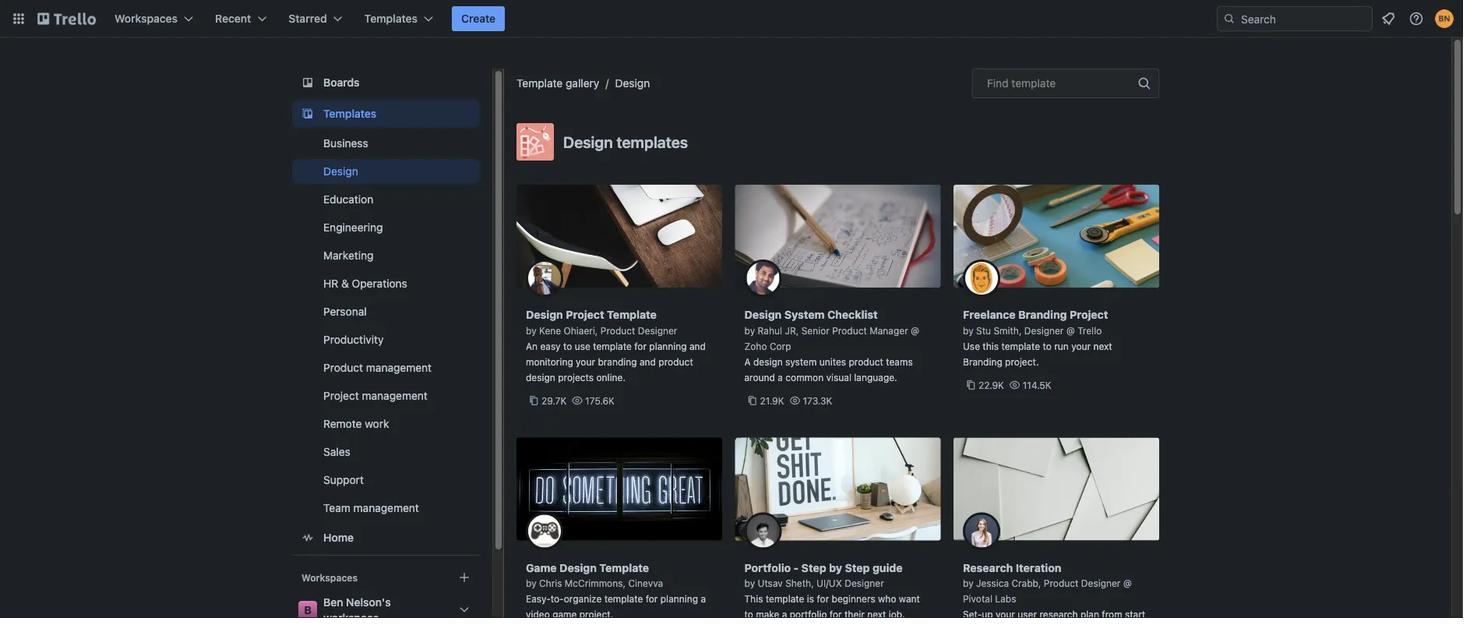 Task type: describe. For each thing, give the bounding box(es) containing it.
personal link
[[292, 299, 480, 324]]

sales
[[324, 446, 351, 458]]

around
[[745, 372, 776, 383]]

freelance
[[964, 308, 1016, 321]]

operations
[[352, 277, 408, 290]]

to-
[[551, 594, 564, 605]]

29.7k
[[542, 395, 567, 406]]

projects
[[558, 372, 594, 383]]

ben
[[324, 596, 343, 609]]

0 notifications image
[[1380, 9, 1398, 28]]

team management link
[[292, 496, 480, 521]]

project. inside 'game design template by chris mccrimmons, cinevva easy-to-organize template for planning a video game project.'
[[580, 609, 614, 618]]

sales link
[[292, 440, 480, 465]]

next inside portfolio - step by step guide by utsav sheth, ui/ux designer this template is for beginners who want to make a portfolio for their next job.
[[868, 609, 887, 618]]

designer inside portfolio - step by step guide by utsav sheth, ui/ux designer this template is for beginners who want to make a portfolio for their next job.
[[845, 578, 885, 589]]

-
[[794, 561, 799, 574]]

&
[[341, 277, 349, 290]]

design templates
[[564, 133, 688, 151]]

back to home image
[[37, 6, 96, 31]]

to inside portfolio - step by step guide by utsav sheth, ui/ux designer this template is for beginners who want to make a portfolio for their next job.
[[745, 609, 754, 618]]

marketing
[[324, 249, 374, 262]]

make
[[756, 609, 780, 618]]

by for chris
[[526, 578, 537, 589]]

organize
[[564, 594, 602, 605]]

template for project
[[607, 308, 657, 321]]

to inside freelance branding project by stu smith, designer @ trello use this template to run your next branding project.
[[1043, 341, 1052, 352]]

1 horizontal spatial branding
[[1019, 308, 1068, 321]]

design right gallery
[[615, 77, 650, 90]]

video
[[526, 609, 550, 618]]

business link
[[292, 131, 480, 156]]

primary element
[[0, 0, 1464, 37]]

smith,
[[994, 325, 1022, 336]]

home image
[[299, 529, 317, 547]]

chris
[[539, 578, 562, 589]]

senior
[[802, 325, 830, 336]]

board image
[[299, 73, 317, 92]]

1 step from the left
[[802, 561, 827, 574]]

design inside design project template by kene ohiaeri, product designer an easy to use template for planning and monitoring your branding and product design projects online.
[[526, 308, 563, 321]]

product inside design project template by kene ohiaeri, product designer an easy to use template for planning and monitoring your branding and product design projects online.
[[601, 325, 636, 336]]

is
[[807, 594, 815, 605]]

design icon image
[[517, 123, 554, 161]]

management for project management
[[362, 389, 428, 402]]

rahul jr, senior product manager @ zoho corp image
[[745, 260, 782, 297]]

design down business at the top left
[[324, 165, 358, 178]]

by inside the research iteration by jessica crabb, product designer @ pivotal labs
[[964, 578, 974, 589]]

designer inside freelance branding project by stu smith, designer @ trello use this template to run your next branding project.
[[1025, 325, 1064, 336]]

for inside design project template by kene ohiaeri, product designer an easy to use template for planning and monitoring your branding and product design projects online.
[[635, 341, 647, 352]]

open information menu image
[[1409, 11, 1425, 27]]

templates button
[[355, 6, 443, 31]]

this
[[745, 594, 763, 605]]

team management
[[324, 502, 419, 514]]

productivity link
[[292, 327, 480, 352]]

management for product management
[[366, 361, 432, 374]]

design inside design system checklist by rahul jr, senior product manager @ zoho corp a design system unites product teams around a common visual language.
[[745, 308, 782, 321]]

search image
[[1224, 12, 1236, 25]]

this
[[983, 341, 999, 352]]

your inside design project template by kene ohiaeri, product designer an easy to use template for planning and monitoring your branding and product design projects online.
[[576, 356, 596, 367]]

project management
[[324, 389, 428, 402]]

product inside the research iteration by jessica crabb, product designer @ pivotal labs
[[1044, 578, 1079, 589]]

product inside design project template by kene ohiaeri, product designer an easy to use template for planning and monitoring your branding and product design projects online.
[[659, 356, 694, 367]]

workspaces inside workspaces "dropdown button"
[[115, 12, 178, 25]]

stu
[[977, 325, 992, 336]]

designer inside design project template by kene ohiaeri, product designer an easy to use template for planning and monitoring your branding and product design projects online.
[[638, 325, 678, 336]]

chris mccrimmons, cinevva image
[[526, 513, 564, 550]]

education
[[324, 193, 374, 206]]

game
[[526, 561, 557, 574]]

ben nelson's workspace
[[324, 596, 391, 618]]

management for team management
[[354, 502, 419, 514]]

a inside design system checklist by rahul jr, senior product manager @ zoho corp a design system unites product teams around a common visual language.
[[778, 372, 783, 383]]

planning inside design project template by kene ohiaeri, product designer an easy to use template for planning and monitoring your branding and product design projects online.
[[650, 341, 687, 352]]

22.9k
[[979, 380, 1005, 391]]

for left their
[[830, 609, 842, 618]]

product inside design system checklist by rahul jr, senior product manager @ zoho corp a design system unites product teams around a common visual language.
[[833, 325, 868, 336]]

engineering
[[324, 221, 383, 234]]

visual
[[827, 372, 852, 383]]

a inside portfolio - step by step guide by utsav sheth, ui/ux designer this template is for beginners who want to make a portfolio for their next job.
[[782, 609, 788, 618]]

hr
[[324, 277, 339, 290]]

common
[[786, 372, 824, 383]]

by up this
[[745, 578, 755, 589]]

114.5k
[[1023, 380, 1052, 391]]

job.
[[889, 609, 906, 618]]

1 vertical spatial and
[[640, 356, 656, 367]]

system
[[785, 308, 825, 321]]

monitoring
[[526, 356, 574, 367]]

templates
[[617, 133, 688, 151]]

templates link
[[292, 100, 480, 128]]

easy
[[541, 341, 561, 352]]

manager
[[870, 325, 909, 336]]

system
[[786, 356, 817, 367]]

recent
[[215, 12, 251, 25]]

Search field
[[1236, 7, 1373, 30]]

next inside freelance branding project by stu smith, designer @ trello use this template to run your next branding project.
[[1094, 341, 1113, 352]]

product down productivity
[[324, 361, 363, 374]]

zoho
[[745, 341, 767, 352]]

boards link
[[292, 69, 480, 97]]

find
[[988, 77, 1009, 90]]

template inside the find template field
[[1012, 77, 1056, 90]]

language.
[[855, 372, 898, 383]]

workspaces button
[[105, 6, 203, 31]]

template for design
[[600, 561, 649, 574]]

game
[[553, 609, 577, 618]]

work
[[365, 417, 389, 430]]

kene
[[539, 325, 561, 336]]

2 step from the left
[[845, 561, 870, 574]]

21.9k
[[760, 395, 785, 406]]

template inside design project template by kene ohiaeri, product designer an easy to use template for planning and monitoring your branding and product design projects online.
[[593, 341, 632, 352]]

1 horizontal spatial workspaces
[[302, 572, 358, 583]]

0 horizontal spatial design link
[[292, 159, 480, 184]]

utsav
[[758, 578, 783, 589]]

cinevva
[[629, 578, 663, 589]]

portfolio
[[790, 609, 827, 618]]

for inside 'game design template by chris mccrimmons, cinevva easy-to-organize template for planning a video game project.'
[[646, 594, 658, 605]]

ben nelson (bennelson96) image
[[1436, 9, 1455, 28]]

0 vertical spatial template
[[517, 77, 563, 90]]

research
[[964, 561, 1014, 574]]



Task type: vqa. For each thing, say whether or not it's contained in the screenshot.
the topmost workspaces
yes



Task type: locate. For each thing, give the bounding box(es) containing it.
iteration
[[1016, 561, 1062, 574]]

to left use
[[564, 341, 572, 352]]

1 horizontal spatial project.
[[1006, 356, 1040, 367]]

@ for research
[[1124, 578, 1133, 589]]

2 horizontal spatial project
[[1070, 308, 1109, 321]]

home
[[324, 531, 354, 544]]

for right is
[[817, 594, 830, 605]]

a right around
[[778, 372, 783, 383]]

design link
[[615, 77, 650, 90], [292, 159, 480, 184]]

jessica crabb, product designer @ pivotal labs image
[[964, 513, 1001, 550]]

by inside 'game design template by chris mccrimmons, cinevva easy-to-organize template for planning a video game project.'
[[526, 578, 537, 589]]

template board image
[[299, 104, 317, 123]]

product inside design system checklist by rahul jr, senior product manager @ zoho corp a design system unites product teams around a common visual language.
[[849, 356, 884, 367]]

1 horizontal spatial your
[[1072, 341, 1091, 352]]

0 vertical spatial your
[[1072, 341, 1091, 352]]

ui/ux
[[817, 578, 843, 589]]

2 product from the left
[[849, 356, 884, 367]]

project inside design project template by kene ohiaeri, product designer an easy to use template for planning and monitoring your branding and product design projects online.
[[566, 308, 605, 321]]

for down the cinevva
[[646, 594, 658, 605]]

recent button
[[206, 6, 276, 31]]

pivotal
[[964, 594, 993, 605]]

designer right ohiaeri,
[[638, 325, 678, 336]]

template inside freelance branding project by stu smith, designer @ trello use this template to run your next branding project.
[[1002, 341, 1041, 352]]

next down who
[[868, 609, 887, 618]]

project up remote
[[324, 389, 359, 402]]

project inside "link"
[[324, 389, 359, 402]]

use
[[964, 341, 981, 352]]

starred
[[289, 12, 327, 25]]

product management
[[324, 361, 432, 374]]

by left the stu
[[964, 325, 974, 336]]

guide
[[873, 561, 903, 574]]

design up rahul
[[745, 308, 782, 321]]

branding
[[598, 356, 637, 367]]

management down 'product management' link
[[362, 389, 428, 402]]

designer right crabb,
[[1082, 578, 1121, 589]]

2 vertical spatial template
[[600, 561, 649, 574]]

create a workspace image
[[455, 568, 474, 587]]

rahul
[[758, 325, 783, 336]]

by inside freelance branding project by stu smith, designer @ trello use this template to run your next branding project.
[[964, 325, 974, 336]]

0 horizontal spatial workspaces
[[115, 12, 178, 25]]

2 vertical spatial management
[[354, 502, 419, 514]]

0 vertical spatial templates
[[365, 12, 418, 25]]

product down iteration
[[1044, 578, 1079, 589]]

0 vertical spatial design
[[754, 356, 783, 367]]

by inside design system checklist by rahul jr, senior product manager @ zoho corp a design system unites product teams around a common visual language.
[[745, 325, 755, 336]]

design
[[615, 77, 650, 90], [564, 133, 613, 151], [324, 165, 358, 178], [526, 308, 563, 321], [745, 308, 782, 321], [560, 561, 597, 574]]

crabb,
[[1012, 578, 1042, 589]]

project up ohiaeri,
[[566, 308, 605, 321]]

management down support 'link'
[[354, 502, 419, 514]]

portfolio
[[745, 561, 791, 574]]

designer inside the research iteration by jessica crabb, product designer @ pivotal labs
[[1082, 578, 1121, 589]]

0 horizontal spatial step
[[802, 561, 827, 574]]

design inside 'game design template by chris mccrimmons, cinevva easy-to-organize template for planning a video game project.'
[[560, 561, 597, 574]]

portfolio - step by step guide by utsav sheth, ui/ux designer this template is for beginners who want to make a portfolio for their next job.
[[745, 561, 921, 618]]

unites
[[820, 356, 847, 367]]

product
[[601, 325, 636, 336], [833, 325, 868, 336], [324, 361, 363, 374], [1044, 578, 1079, 589]]

design up around
[[754, 356, 783, 367]]

project management link
[[292, 384, 480, 408]]

0 vertical spatial a
[[778, 372, 783, 383]]

find template
[[988, 77, 1056, 90]]

mccrimmons,
[[565, 578, 626, 589]]

2 horizontal spatial @
[[1124, 578, 1133, 589]]

@
[[911, 325, 920, 336], [1067, 325, 1076, 336], [1124, 578, 1133, 589]]

sheth,
[[786, 578, 814, 589]]

product up language.
[[849, 356, 884, 367]]

0 vertical spatial project.
[[1006, 356, 1040, 367]]

template up branding
[[607, 308, 657, 321]]

templates inside dropdown button
[[365, 12, 418, 25]]

design
[[754, 356, 783, 367], [526, 372, 556, 383]]

a
[[778, 372, 783, 383], [701, 594, 706, 605], [782, 609, 788, 618]]

0 horizontal spatial your
[[576, 356, 596, 367]]

by for stu
[[964, 325, 974, 336]]

1 horizontal spatial design link
[[615, 77, 650, 90]]

1 vertical spatial planning
[[661, 594, 699, 605]]

education link
[[292, 187, 480, 212]]

templates up business at the top left
[[324, 107, 377, 120]]

business
[[324, 137, 368, 150]]

by up an
[[526, 325, 537, 336]]

hr & operations
[[324, 277, 408, 290]]

0 horizontal spatial to
[[564, 341, 572, 352]]

a right make
[[782, 609, 788, 618]]

2 vertical spatial a
[[782, 609, 788, 618]]

template gallery
[[517, 77, 600, 90]]

to down this
[[745, 609, 754, 618]]

personal
[[324, 305, 367, 318]]

a
[[745, 356, 751, 367]]

design up the "kene"
[[526, 308, 563, 321]]

template down the cinevva
[[605, 594, 643, 605]]

1 product from the left
[[659, 356, 694, 367]]

project inside freelance branding project by stu smith, designer @ trello use this template to run your next branding project.
[[1070, 308, 1109, 321]]

designer up beginners
[[845, 578, 885, 589]]

hr & operations link
[[292, 271, 480, 296]]

management down productivity link
[[366, 361, 432, 374]]

by for rahul
[[745, 325, 755, 336]]

create button
[[452, 6, 505, 31]]

by for kene
[[526, 325, 537, 336]]

@ for freelance
[[1067, 325, 1076, 336]]

management inside "link"
[[362, 389, 428, 402]]

design inside design system checklist by rahul jr, senior product manager @ zoho corp a design system unites product teams around a common visual language.
[[754, 356, 783, 367]]

1 horizontal spatial next
[[1094, 341, 1113, 352]]

design system checklist by rahul jr, senior product manager @ zoho corp a design system unites product teams around a common visual language.
[[745, 308, 920, 383]]

your down trello on the right bottom of page
[[1072, 341, 1091, 352]]

b
[[304, 604, 312, 617]]

1 horizontal spatial @
[[1067, 325, 1076, 336]]

1 vertical spatial template
[[607, 308, 657, 321]]

0 horizontal spatial product
[[659, 356, 694, 367]]

1 vertical spatial workspaces
[[302, 572, 358, 583]]

create
[[462, 12, 496, 25]]

labs
[[996, 594, 1017, 605]]

1 horizontal spatial and
[[690, 341, 706, 352]]

project
[[566, 308, 605, 321], [1070, 308, 1109, 321], [324, 389, 359, 402]]

jr,
[[785, 325, 799, 336]]

0 vertical spatial planning
[[650, 341, 687, 352]]

0 horizontal spatial next
[[868, 609, 887, 618]]

an
[[526, 341, 538, 352]]

0 horizontal spatial branding
[[964, 356, 1003, 367]]

1 vertical spatial a
[[701, 594, 706, 605]]

project up trello on the right bottom of page
[[1070, 308, 1109, 321]]

step
[[802, 561, 827, 574], [845, 561, 870, 574]]

template
[[1012, 77, 1056, 90], [593, 341, 632, 352], [1002, 341, 1041, 352], [605, 594, 643, 605], [766, 594, 805, 605]]

to inside design project template by kene ohiaeri, product designer an easy to use template for planning and monitoring your branding and product design projects online.
[[564, 341, 572, 352]]

1 horizontal spatial step
[[845, 561, 870, 574]]

0 horizontal spatial and
[[640, 356, 656, 367]]

for up branding
[[635, 341, 647, 352]]

by for step
[[830, 561, 843, 574]]

173.3k
[[803, 395, 833, 406]]

by up pivotal
[[964, 578, 974, 589]]

step right the -
[[802, 561, 827, 574]]

by inside design project template by kene ohiaeri, product designer an easy to use template for planning and monitoring your branding and product design projects online.
[[526, 325, 537, 336]]

@ inside freelance branding project by stu smith, designer @ trello use this template to run your next branding project.
[[1067, 325, 1076, 336]]

0 horizontal spatial design
[[526, 372, 556, 383]]

and right branding
[[640, 356, 656, 367]]

use
[[575, 341, 591, 352]]

your inside freelance branding project by stu smith, designer @ trello use this template to run your next branding project.
[[1072, 341, 1091, 352]]

template left gallery
[[517, 77, 563, 90]]

0 vertical spatial next
[[1094, 341, 1113, 352]]

freelance branding project by stu smith, designer @ trello use this template to run your next branding project.
[[964, 308, 1113, 367]]

stu smith, designer @ trello image
[[964, 260, 1001, 297]]

design down monitoring
[[526, 372, 556, 383]]

remote work link
[[292, 412, 480, 437]]

by up ui/ux
[[830, 561, 843, 574]]

a inside 'game design template by chris mccrimmons, cinevva easy-to-organize template for planning a video game project.'
[[701, 594, 706, 605]]

kene ohiaeri, product designer image
[[526, 260, 564, 297]]

design up mccrimmons,
[[560, 561, 597, 574]]

0 vertical spatial workspaces
[[115, 12, 178, 25]]

by
[[526, 325, 537, 336], [745, 325, 755, 336], [964, 325, 974, 336], [830, 561, 843, 574], [526, 578, 537, 589], [745, 578, 755, 589], [964, 578, 974, 589]]

0 horizontal spatial @
[[911, 325, 920, 336]]

productivity
[[324, 333, 384, 346]]

project. inside freelance branding project by stu smith, designer @ trello use this template to run your next branding project.
[[1006, 356, 1040, 367]]

checklist
[[828, 308, 878, 321]]

0 vertical spatial branding
[[1019, 308, 1068, 321]]

support link
[[292, 468, 480, 493]]

template inside 'game design template by chris mccrimmons, cinevva easy-to-organize template for planning a video game project.'
[[600, 561, 649, 574]]

template down smith,
[[1002, 341, 1041, 352]]

run
[[1055, 341, 1069, 352]]

planning
[[650, 341, 687, 352], [661, 594, 699, 605]]

product up branding
[[601, 325, 636, 336]]

template inside 'game design template by chris mccrimmons, cinevva easy-to-organize template for planning a video game project.'
[[605, 594, 643, 605]]

next down trello on the right bottom of page
[[1094, 341, 1113, 352]]

template up branding
[[593, 341, 632, 352]]

1 vertical spatial next
[[868, 609, 887, 618]]

design project template by kene ohiaeri, product designer an easy to use template for planning and monitoring your branding and product design projects online.
[[526, 308, 706, 383]]

project. down organize
[[580, 609, 614, 618]]

for
[[635, 341, 647, 352], [646, 594, 658, 605], [817, 594, 830, 605], [830, 609, 842, 618]]

design right the design icon
[[564, 133, 613, 151]]

your
[[1072, 341, 1091, 352], [576, 356, 596, 367]]

175.6k
[[586, 395, 615, 406]]

1 horizontal spatial to
[[745, 609, 754, 618]]

template down sheth, on the right bottom
[[766, 594, 805, 605]]

@ inside the research iteration by jessica crabb, product designer @ pivotal labs
[[1124, 578, 1133, 589]]

branding down this
[[964, 356, 1003, 367]]

trello
[[1078, 325, 1102, 336]]

to left run on the bottom of the page
[[1043, 341, 1052, 352]]

0 vertical spatial management
[[366, 361, 432, 374]]

1 vertical spatial design link
[[292, 159, 480, 184]]

branding up run on the bottom of the page
[[1019, 308, 1068, 321]]

1 vertical spatial management
[[362, 389, 428, 402]]

team
[[324, 502, 351, 514]]

designer up run on the bottom of the page
[[1025, 325, 1064, 336]]

utsav sheth, ui/ux designer image
[[745, 513, 782, 550]]

workspace
[[324, 612, 379, 618]]

design link right gallery
[[615, 77, 650, 90]]

0 vertical spatial design link
[[615, 77, 650, 90]]

want
[[899, 594, 921, 605]]

beginners
[[832, 594, 876, 605]]

1 vertical spatial branding
[[964, 356, 1003, 367]]

template inside portfolio - step by step guide by utsav sheth, ui/ux designer this template is for beginners who want to make a portfolio for their next job.
[[766, 594, 805, 605]]

step left the guide
[[845, 561, 870, 574]]

1 vertical spatial project.
[[580, 609, 614, 618]]

1 horizontal spatial product
[[849, 356, 884, 367]]

0 horizontal spatial project.
[[580, 609, 614, 618]]

by up zoho
[[745, 325, 755, 336]]

1 horizontal spatial project
[[566, 308, 605, 321]]

0 vertical spatial and
[[690, 341, 706, 352]]

designer
[[638, 325, 678, 336], [1025, 325, 1064, 336], [845, 578, 885, 589], [1082, 578, 1121, 589]]

branding
[[1019, 308, 1068, 321], [964, 356, 1003, 367]]

2 horizontal spatial to
[[1043, 341, 1052, 352]]

your down use
[[576, 356, 596, 367]]

boards
[[324, 76, 360, 89]]

support
[[324, 474, 364, 486]]

marketing link
[[292, 243, 480, 268]]

0 horizontal spatial project
[[324, 389, 359, 402]]

project.
[[1006, 356, 1040, 367], [580, 609, 614, 618]]

template inside design project template by kene ohiaeri, product designer an easy to use template for planning and monitoring your branding and product design projects online.
[[607, 308, 657, 321]]

project. up 114.5k
[[1006, 356, 1040, 367]]

by up easy-
[[526, 578, 537, 589]]

1 vertical spatial your
[[576, 356, 596, 367]]

and left zoho
[[690, 341, 706, 352]]

1 vertical spatial templates
[[324, 107, 377, 120]]

template up the cinevva
[[600, 561, 649, 574]]

templates
[[365, 12, 418, 25], [324, 107, 377, 120]]

1 vertical spatial design
[[526, 372, 556, 383]]

Find template field
[[973, 69, 1160, 98]]

1 horizontal spatial design
[[754, 356, 783, 367]]

research iteration by jessica crabb, product designer @ pivotal labs
[[964, 561, 1133, 605]]

remote work
[[324, 417, 389, 430]]

and
[[690, 341, 706, 352], [640, 356, 656, 367]]

engineering link
[[292, 215, 480, 240]]

templates up boards link
[[365, 12, 418, 25]]

a left this
[[701, 594, 706, 605]]

design inside design project template by kene ohiaeri, product designer an easy to use template for planning and monitoring your branding and product design projects online.
[[526, 372, 556, 383]]

planning inside 'game design template by chris mccrimmons, cinevva easy-to-organize template for planning a video game project.'
[[661, 594, 699, 605]]

product right branding
[[659, 356, 694, 367]]

design link up education link
[[292, 159, 480, 184]]

product down checklist on the right of the page
[[833, 325, 868, 336]]

who
[[879, 594, 897, 605]]

remote
[[324, 417, 362, 430]]

game design template by chris mccrimmons, cinevva easy-to-organize template for planning a video game project.
[[526, 561, 706, 618]]

template right find
[[1012, 77, 1056, 90]]

@ inside design system checklist by rahul jr, senior product manager @ zoho corp a design system unites product teams around a common visual language.
[[911, 325, 920, 336]]

gallery
[[566, 77, 600, 90]]



